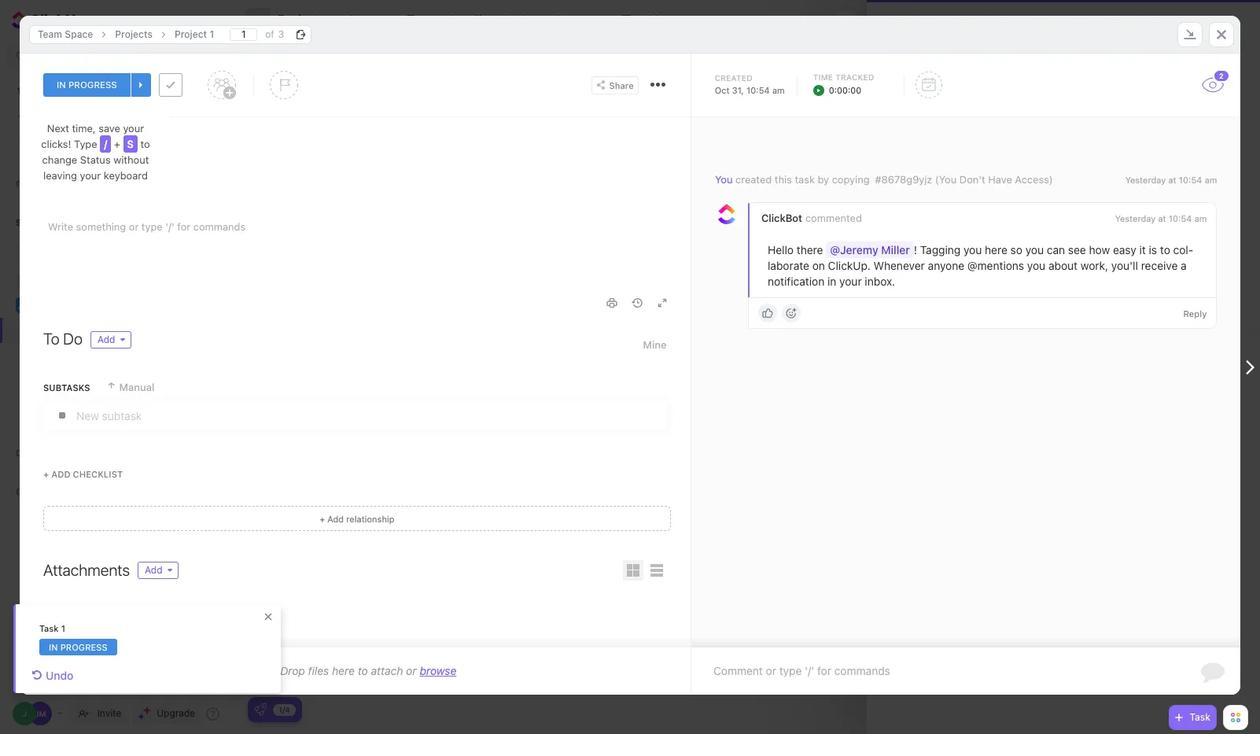 Task type: vqa. For each thing, say whether or not it's contained in the screenshot.
Checked image
no



Task type: describe. For each thing, give the bounding box(es) containing it.
list link
[[367, 0, 392, 39]]

created
[[715, 73, 753, 83]]

to inside the ! tagging you here so you can see how easy it is to col laborate on clickup. whenever anyone @mentions you about work, you'll receive a notification in your inbox.
[[1160, 243, 1170, 257]]

am for created
[[1205, 175, 1217, 185]]

copying
[[832, 173, 870, 186]]

undo
[[46, 669, 74, 682]]

work,
[[1081, 259, 1108, 272]]

0:00:00 button
[[813, 83, 884, 97]]

so
[[1010, 243, 1022, 257]]

task settings image
[[656, 83, 660, 87]]

mine
[[643, 338, 667, 351]]

task locations element
[[20, 15, 1241, 54]]

your inside next time, save your clicks! type
[[123, 122, 144, 135]]

team space inside task locations element
[[38, 28, 93, 40]]

or
[[406, 664, 417, 677]]

status
[[80, 153, 111, 166]]

have
[[988, 173, 1012, 186]]

in inside the ! tagging you here so you can see how easy it is to col laborate on clickup. whenever anyone @mentions you about work, you'll receive a notification in your inbox.
[[827, 275, 836, 288]]

hide closed button
[[1147, 84, 1224, 100]]

10:54 inside created oct 31, 10:54 am
[[747, 85, 770, 95]]

invite
[[97, 707, 121, 719]]

0 horizontal spatial here
[[332, 664, 355, 677]]

reply
[[1183, 308, 1207, 318]]

1 vertical spatial project 2 link
[[0, 368, 205, 393]]

New subtask text field
[[76, 401, 666, 430]]

created
[[735, 173, 772, 186]]

2 inside dropdown button
[[1220, 72, 1224, 80]]

space inside task locations element
[[65, 28, 93, 40]]

automations
[[1098, 13, 1155, 25]]

tasks...
[[297, 47, 329, 59]]

table
[[637, 13, 665, 26]]

col
[[1173, 243, 1193, 257]]

1 horizontal spatial team space link
[[891, 20, 941, 30]]

here inside the ! tagging you here so you can see how easy it is to col laborate on clickup. whenever anyone @mentions you about work, you'll receive a notification in your inbox.
[[985, 243, 1007, 257]]

is
[[1149, 243, 1157, 257]]

share for the topmost share button
[[1214, 14, 1240, 26]]

yesterday at 10:54 am for clickbot commented
[[1115, 213, 1207, 224]]

task history region
[[691, 117, 1241, 648]]

projects link inside sidebar navigation
[[2, 318, 190, 343]]

board
[[422, 13, 453, 26]]

at for clickbot commented
[[1158, 213, 1166, 224]]

projects inside sidebar navigation
[[57, 324, 96, 337]]

0 vertical spatial project 1 link
[[167, 25, 222, 44]]

to
[[43, 330, 60, 348]]

yesterday for you created this task by copying #8678g9yjz (you don't have access)
[[1125, 175, 1166, 185]]

about
[[1048, 259, 1078, 272]]

projects link inside task locations element
[[107, 25, 160, 44]]

project 1 inside sidebar navigation
[[57, 349, 96, 361]]

there
[[797, 243, 823, 257]]

31,
[[732, 85, 744, 95]]

clickup.
[[828, 259, 871, 272]]

upgrade
[[157, 707, 195, 719]]

0:00:00
[[829, 85, 862, 95]]

share button inside task details 'element'
[[591, 76, 639, 94]]

3
[[278, 28, 284, 40]]

1 horizontal spatial +
[[114, 138, 120, 150]]

add button for attachments
[[138, 562, 178, 579]]

you'll
[[1111, 259, 1138, 272]]

+ for + add checklist
[[43, 469, 49, 479]]

onboarding checklist button element
[[254, 703, 267, 716]]

share for share button in the task details 'element'
[[609, 80, 634, 90]]

team inside task locations element
[[38, 28, 62, 40]]

save
[[99, 122, 120, 135]]

to change status without leaving your keyboard
[[42, 138, 150, 182]]

clicks!
[[41, 138, 71, 150]]

home
[[39, 82, 67, 95]]

you
[[715, 173, 733, 186]]

hide closed
[[1163, 87, 1220, 97]]

home link
[[0, 76, 237, 101]]

project inside task locations element
[[175, 28, 207, 40]]

drop
[[280, 664, 305, 677]]

time tracked
[[813, 72, 875, 82]]

it
[[1139, 243, 1146, 257]]

#8678g9yjz
[[875, 173, 932, 186]]

change
[[42, 153, 77, 166]]

checklist
[[73, 469, 123, 479]]

set priority element
[[270, 71, 298, 99]]

clickbot commented
[[761, 212, 862, 224]]

don't
[[959, 173, 985, 186]]

0 vertical spatial share button
[[1195, 7, 1246, 32]]

+ add checklist
[[43, 469, 123, 479]]

1 horizontal spatial attachments
[[891, 290, 977, 308]]

docs
[[16, 486, 42, 496]]

more
[[68, 133, 93, 145]]

in progress inside dropdown button
[[57, 79, 117, 90]]

2 vertical spatial 1
[[61, 623, 65, 633]]

inbox.
[[865, 275, 895, 288]]

show
[[39, 133, 65, 145]]

hide
[[1163, 87, 1183, 97]]

this
[[775, 173, 792, 186]]

sidebar navigation
[[0, 0, 237, 734]]

Set task position in this List number field
[[230, 28, 257, 41]]

relationship
[[346, 513, 395, 524]]

2 vertical spatial in
[[49, 642, 58, 652]]

access)
[[1015, 173, 1053, 186]]

gantt link
[[572, 0, 607, 39]]

closed
[[1186, 87, 1220, 97]]

list
[[367, 13, 386, 26]]

subtasks
[[43, 382, 90, 392]]

s
[[127, 138, 134, 150]]

Search tasks... text field
[[264, 42, 394, 65]]

10:54 for commented
[[1169, 213, 1192, 224]]

attachments inside task body element
[[43, 561, 130, 579]]

onboarding checklist button image
[[254, 703, 267, 716]]

project 1 inside task locations element
[[175, 28, 214, 40]]

project 2 inside sidebar navigation
[[57, 375, 97, 386]]

tracked
[[836, 72, 875, 82]]

tagging
[[920, 243, 961, 257]]

1 horizontal spatial team space
[[891, 20, 941, 30]]

2 button
[[1201, 69, 1230, 93]]

am for commented
[[1195, 213, 1207, 224]]

manual button
[[106, 374, 155, 400]]

task
[[1190, 711, 1211, 723]]

task body element
[[20, 117, 690, 648]]

project notes link
[[0, 393, 205, 419]]

/ + s
[[104, 138, 134, 150]]

+ for + add relationship
[[320, 513, 325, 524]]



Task type: locate. For each thing, give the bounding box(es) containing it.
Edit task name text field
[[44, 165, 667, 192]]

miller
[[881, 243, 910, 257]]

1 vertical spatial share button
[[591, 76, 639, 94]]

0 vertical spatial 10:54
[[747, 85, 770, 95]]

projects link
[[951, 20, 985, 30], [107, 25, 160, 44], [2, 318, 190, 343]]

1 vertical spatial add button
[[138, 562, 178, 579]]

1 vertical spatial in
[[827, 275, 836, 288]]

projects inside task locations element
[[115, 28, 153, 40]]

0 vertical spatial 1
[[210, 28, 214, 40]]

share left task settings image
[[609, 80, 634, 90]]

2 vertical spatial project 2
[[57, 375, 97, 386]]

1 horizontal spatial at
[[1168, 175, 1176, 185]]

2 horizontal spatial +
[[320, 513, 325, 524]]

2 horizontal spatial 1
[[210, 28, 214, 40]]

hello
[[768, 243, 794, 257]]

in down ‎task 1
[[49, 642, 58, 652]]

your inside the ! tagging you here so you can see how easy it is to col laborate on clickup. whenever anyone @mentions you about work, you'll receive a notification in your inbox.
[[839, 275, 862, 288]]

0 vertical spatial project 2
[[995, 20, 1032, 30]]

table link
[[637, 0, 671, 39]]

1 horizontal spatial project 2 link
[[995, 20, 1032, 30]]

0 horizontal spatial share
[[609, 80, 634, 90]]

attachments up ‎task 1
[[43, 561, 130, 579]]

/
[[104, 138, 107, 150]]

1 vertical spatial progress
[[60, 642, 108, 652]]

1 horizontal spatial to
[[358, 664, 368, 677]]

manual
[[119, 381, 155, 393]]

0 horizontal spatial project 2 link
[[0, 368, 205, 393]]

you up @mentions
[[963, 243, 982, 257]]

progress
[[68, 79, 117, 90], [60, 642, 108, 652]]

dialog
[[20, 15, 1241, 695]]

1/4
[[279, 705, 290, 714]]

2 vertical spatial your
[[839, 275, 862, 288]]

@jeremy miller button
[[826, 242, 914, 258]]

1 horizontal spatial project 1
[[175, 28, 214, 40]]

1 vertical spatial attachments
[[43, 561, 130, 579]]

projects inside button
[[278, 13, 327, 27]]

! tagging you here so you can see how easy it is to col laborate on clickup. whenever anyone @mentions you about work, you'll receive a notification in your inbox.
[[768, 243, 1193, 288]]

1 vertical spatial project 1 link
[[0, 343, 205, 368]]

attach
[[371, 664, 403, 677]]

0 vertical spatial +
[[114, 138, 120, 150]]

commented
[[805, 212, 862, 224]]

2 horizontal spatial project 2
[[995, 20, 1032, 30]]

share up "2" dropdown button on the top of page
[[1214, 14, 1240, 26]]

see
[[1068, 243, 1086, 257]]

share button up "2" dropdown button on the top of page
[[1195, 7, 1246, 32]]

0 horizontal spatial team space
[[38, 28, 93, 40]]

your up s
[[123, 122, 144, 135]]

in up the next on the left of page
[[57, 79, 66, 90]]

attachments
[[891, 290, 977, 308], [43, 561, 130, 579]]

0 vertical spatial project 2 link
[[995, 20, 1032, 30]]

how
[[1089, 243, 1110, 257]]

project 1 link up ⌘k
[[167, 25, 222, 44]]

1 inside task locations element
[[210, 28, 214, 40]]

2 horizontal spatial your
[[839, 275, 862, 288]]

yesterday at 10:54 am up is
[[1115, 213, 1207, 224]]

0 horizontal spatial attachments
[[43, 561, 130, 579]]

project 1 down do in the left of the page
[[57, 349, 96, 361]]

browse link
[[420, 664, 457, 677]]

add button for to do
[[90, 331, 131, 349]]

1 horizontal spatial add button
[[138, 562, 178, 579]]

here right files
[[332, 664, 355, 677]]

projects button
[[271, 2, 327, 37]]

add button
[[90, 331, 131, 349], [138, 562, 178, 579]]

at up receive
[[1158, 213, 1166, 224]]

⌘k
[[203, 50, 218, 61]]

laborate
[[768, 243, 1193, 272]]

whenever
[[874, 259, 925, 272]]

1 vertical spatial yesterday at 10:54 am
[[1115, 213, 1207, 224]]

to right is
[[1160, 243, 1170, 257]]

1 vertical spatial share
[[609, 80, 634, 90]]

here
[[985, 243, 1007, 257], [332, 664, 355, 677]]

share button left task settings image
[[591, 76, 639, 94]]

search inside sidebar navigation
[[31, 50, 62, 61]]

can
[[1047, 243, 1065, 257]]

1
[[210, 28, 214, 40], [92, 349, 96, 361], [61, 623, 65, 633]]

0 vertical spatial at
[[1168, 175, 1176, 185]]

0 vertical spatial am
[[773, 85, 785, 95]]

time,
[[72, 122, 96, 135]]

easy
[[1113, 243, 1136, 257]]

search up 'home'
[[31, 50, 62, 61]]

2 inside sidebar navigation
[[92, 375, 97, 386]]

1 horizontal spatial here
[[985, 243, 1007, 257]]

in inside dropdown button
[[57, 79, 66, 90]]

dialog containing to do
[[20, 15, 1241, 695]]

to do
[[43, 330, 83, 348]]

automations button
[[1090, 8, 1163, 31]]

progress inside dropdown button
[[68, 79, 117, 90]]

1 vertical spatial 10:54
[[1179, 175, 1202, 185]]

to
[[140, 138, 150, 150], [1160, 243, 1170, 257], [358, 664, 368, 677]]

0 vertical spatial in
[[57, 79, 66, 90]]

@jeremy
[[830, 243, 878, 257]]

‎task
[[39, 623, 59, 633]]

0 horizontal spatial project 1
[[57, 349, 96, 361]]

0 horizontal spatial add button
[[90, 331, 131, 349]]

upgrade link
[[132, 703, 202, 725]]

dashboards
[[16, 448, 81, 458]]

set priority image
[[270, 71, 298, 99]]

1 vertical spatial yesterday
[[1115, 213, 1156, 224]]

+ right /
[[114, 138, 120, 150]]

notification
[[768, 275, 824, 288]]

in progress
[[57, 79, 117, 90], [49, 642, 108, 652]]

0 vertical spatial in progress
[[57, 79, 117, 90]]

minimize task image
[[1184, 29, 1197, 39]]

1 vertical spatial to
[[1160, 243, 1170, 257]]

0 horizontal spatial share button
[[591, 76, 639, 94]]

in progress up time,
[[57, 79, 117, 90]]

1 vertical spatial here
[[332, 664, 355, 677]]

you right so
[[1025, 243, 1044, 257]]

leaving
[[43, 169, 77, 182]]

mine link
[[643, 331, 667, 358]]

1 vertical spatial project 1
[[57, 349, 96, 361]]

search tasks...
[[264, 47, 329, 59]]

‎task 1
[[39, 623, 65, 633]]

search for search tasks...
[[264, 47, 294, 59]]

2 vertical spatial 10:54
[[1169, 213, 1192, 224]]

1 vertical spatial 1
[[92, 349, 96, 361]]

1 vertical spatial project 2
[[891, 64, 963, 86]]

0 horizontal spatial team
[[38, 28, 62, 40]]

+
[[114, 138, 120, 150], [43, 469, 49, 479], [320, 513, 325, 524]]

0 vertical spatial here
[[985, 243, 1007, 257]]

notes
[[92, 400, 118, 411]]

share button
[[1195, 7, 1246, 32], [591, 76, 639, 94]]

project 1 link up manual dropdown button
[[0, 343, 205, 368]]

1 horizontal spatial team
[[891, 20, 913, 30]]

am inside created oct 31, 10:54 am
[[773, 85, 785, 95]]

anyone
[[928, 259, 964, 272]]

1 inside sidebar navigation
[[92, 349, 96, 361]]

1 horizontal spatial 1
[[92, 349, 96, 361]]

0 horizontal spatial at
[[1158, 213, 1166, 224]]

10:54 for created
[[1179, 175, 1202, 185]]

1 vertical spatial at
[[1158, 213, 1166, 224]]

yesterday at 10:54 am up col
[[1125, 175, 1217, 185]]

oct
[[715, 85, 730, 95]]

1 vertical spatial in progress
[[49, 642, 108, 652]]

of 3
[[265, 28, 284, 40]]

you left about
[[1027, 259, 1045, 272]]

to right s
[[140, 138, 150, 150]]

at for you created this task by copying #8678g9yjz (you don't have access)
[[1168, 175, 1176, 185]]

board link
[[422, 0, 459, 39]]

share inside task details 'element'
[[609, 80, 634, 90]]

in progress down ‎task 1
[[49, 642, 108, 652]]

+ down dashboards
[[43, 469, 49, 479]]

by
[[818, 173, 829, 186]]

created oct 31, 10:54 am
[[715, 73, 785, 95]]

1 vertical spatial am
[[1205, 175, 1217, 185]]

@mentions
[[967, 259, 1024, 272]]

project 1
[[175, 28, 214, 40], [57, 349, 96, 361]]

yesterday at 10:54 am for you created this task by copying #8678g9yjz (you don't have access)
[[1125, 175, 1217, 185]]

show more
[[39, 133, 93, 145]]

0 vertical spatial project 1
[[175, 28, 214, 40]]

0 horizontal spatial project 2
[[57, 375, 97, 386]]

your down clickup.
[[839, 275, 862, 288]]

0 horizontal spatial +
[[43, 469, 49, 479]]

next
[[47, 122, 69, 135]]

project 1 up ⌘k
[[175, 28, 214, 40]]

attachments down anyone
[[891, 290, 977, 308]]

2 horizontal spatial to
[[1160, 243, 1170, 257]]

10:54
[[747, 85, 770, 95], [1179, 175, 1202, 185], [1169, 213, 1192, 224]]

0 horizontal spatial search
[[31, 50, 62, 61]]

to left attach
[[358, 664, 368, 677]]

1 horizontal spatial share button
[[1195, 7, 1246, 32]]

1 vertical spatial your
[[80, 169, 101, 182]]

search for search
[[31, 50, 62, 61]]

2 vertical spatial to
[[358, 664, 368, 677]]

to inside to change status without leaving your keyboard
[[140, 138, 150, 150]]

2 vertical spatial am
[[1195, 213, 1207, 224]]

browse
[[420, 664, 457, 677]]

time
[[813, 72, 833, 82]]

(you
[[935, 173, 957, 186]]

progress right 'home'
[[68, 79, 117, 90]]

type
[[74, 138, 97, 150]]

am
[[773, 85, 785, 95], [1205, 175, 1217, 185], [1195, 213, 1207, 224]]

keyboard
[[104, 169, 148, 182]]

clickbot
[[761, 212, 802, 224]]

do
[[63, 330, 83, 348]]

search down 3 on the left of the page
[[264, 47, 294, 59]]

a
[[1181, 259, 1187, 272]]

favorites
[[16, 179, 67, 189]]

2
[[1027, 20, 1032, 30], [952, 64, 963, 86], [1220, 72, 1224, 80], [92, 375, 97, 386]]

0 horizontal spatial 1
[[61, 623, 65, 633]]

gantt
[[572, 13, 601, 26]]

+ left relationship
[[320, 513, 325, 524]]

0 vertical spatial your
[[123, 122, 144, 135]]

0 vertical spatial attachments
[[891, 290, 977, 308]]

in
[[57, 79, 66, 90], [827, 275, 836, 288], [49, 642, 58, 652]]

project notes
[[57, 400, 118, 411]]

on
[[812, 259, 825, 272]]

yesterday for clickbot commented
[[1115, 213, 1156, 224]]

receive
[[1141, 259, 1178, 272]]

2 vertical spatial +
[[320, 513, 325, 524]]

0 vertical spatial progress
[[68, 79, 117, 90]]

your
[[123, 122, 144, 135], [80, 169, 101, 182], [839, 275, 862, 288]]

0 horizontal spatial your
[[80, 169, 101, 182]]

1 vertical spatial +
[[43, 469, 49, 479]]

0 horizontal spatial space
[[65, 28, 93, 40]]

1 horizontal spatial search
[[264, 47, 294, 59]]

of
[[265, 28, 274, 40]]

user friends image
[[18, 301, 30, 310]]

0 horizontal spatial to
[[140, 138, 150, 150]]

0 vertical spatial yesterday at 10:54 am
[[1125, 175, 1217, 185]]

1 horizontal spatial space
[[915, 20, 941, 30]]

project
[[995, 20, 1024, 30], [175, 28, 207, 40], [891, 64, 948, 86], [57, 349, 89, 361], [57, 375, 89, 386], [57, 400, 89, 411]]

progress down ‎task 1
[[60, 642, 108, 652]]

0 vertical spatial to
[[140, 138, 150, 150]]

drop files here to attach or browse
[[280, 664, 457, 677]]

0 horizontal spatial team space link
[[30, 25, 101, 44]]

1 horizontal spatial share
[[1214, 14, 1240, 26]]

without
[[113, 153, 149, 166]]

0 vertical spatial yesterday
[[1125, 175, 1166, 185]]

calendar link
[[489, 0, 542, 39]]

0 vertical spatial share
[[1214, 14, 1240, 26]]

here up @mentions
[[985, 243, 1007, 257]]

1 horizontal spatial your
[[123, 122, 144, 135]]

your down "status"
[[80, 169, 101, 182]]

at up col
[[1168, 175, 1176, 185]]

your inside to change status without leaving your keyboard
[[80, 169, 101, 182]]

hello there @jeremy miller
[[768, 243, 910, 257]]

you created this task by copying #8678g9yjz (you don't have access)
[[715, 173, 1053, 186]]

yesterday at 10:54 am
[[1125, 175, 1217, 185], [1115, 213, 1207, 224]]

task details element
[[20, 54, 1241, 117]]

0 vertical spatial add button
[[90, 331, 131, 349]]

in down clickup.
[[827, 275, 836, 288]]

1 horizontal spatial project 2
[[891, 64, 963, 86]]



